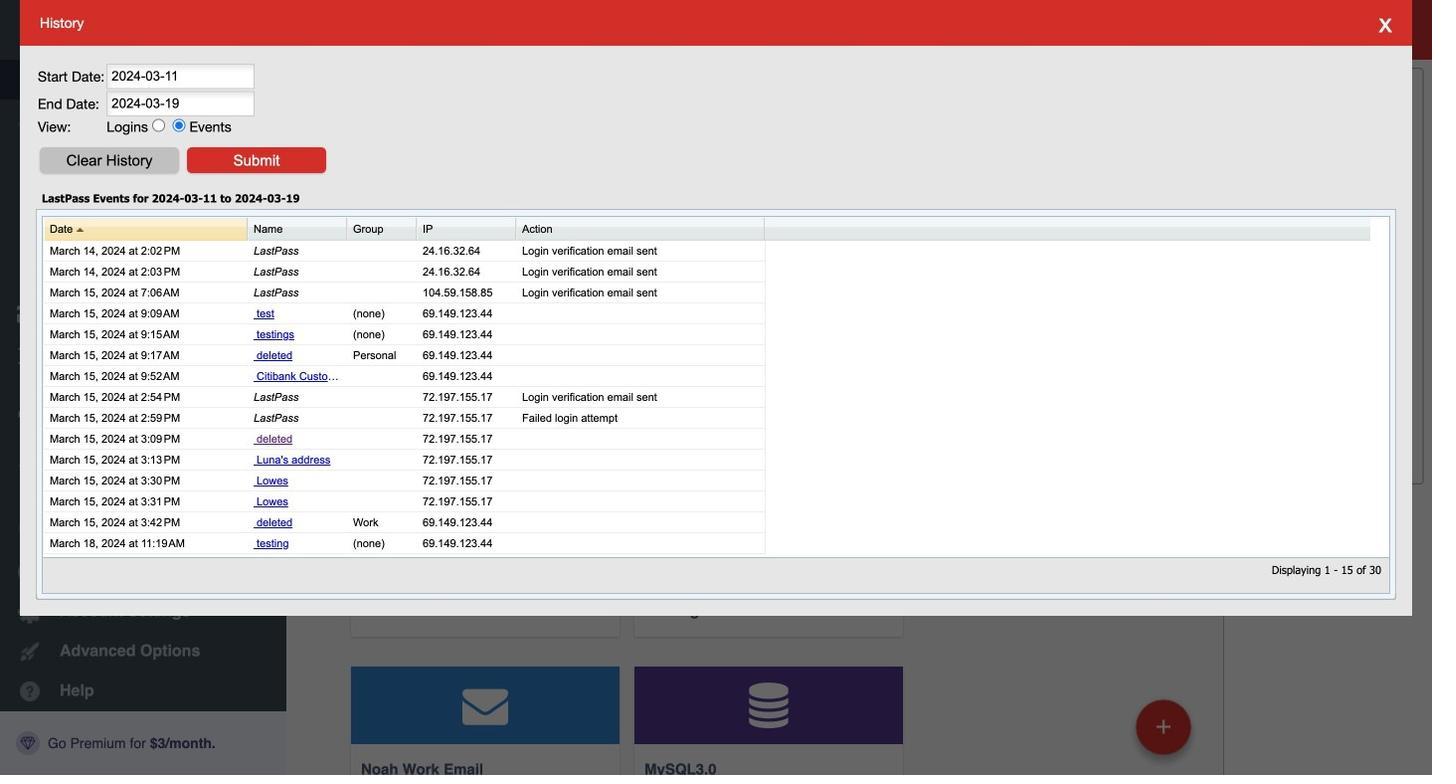 Task type: describe. For each thing, give the bounding box(es) containing it.
new item image
[[1157, 720, 1171, 734]]

search my vault text field
[[480, 8, 1036, 52]]

main navigation navigation
[[0, 0, 287, 775]]

vault options navigation
[[287, 109, 1224, 169]]



Task type: locate. For each thing, give the bounding box(es) containing it.
Search search field
[[480, 8, 1036, 52]]

lastpass image
[[334, 21, 452, 39]]

new item navigation
[[1129, 693, 1204, 775]]



Task type: vqa. For each thing, say whether or not it's contained in the screenshot.
search my vault text field
yes



